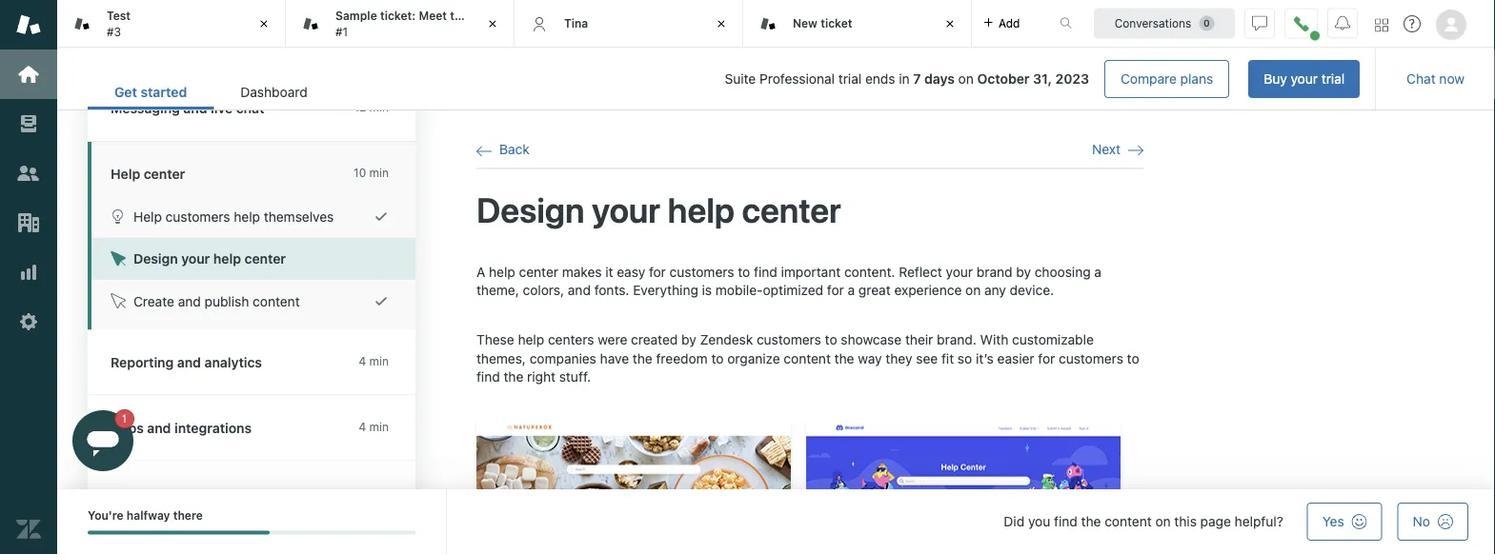 Task type: describe. For each thing, give the bounding box(es) containing it.
2 vertical spatial find
[[1054, 514, 1078, 530]]

professional
[[760, 71, 835, 87]]

help center heading
[[88, 142, 416, 195]]

get started image
[[16, 62, 41, 87]]

chat
[[236, 101, 264, 116]]

a
[[477, 264, 485, 280]]

new ticket
[[793, 16, 853, 30]]

right
[[527, 369, 556, 385]]

you're halfway there
[[88, 509, 203, 523]]

fonts.
[[594, 283, 629, 298]]

content-title region
[[477, 188, 1144, 232]]

help center
[[111, 166, 185, 182]]

2023
[[1056, 71, 1089, 87]]

next
[[1092, 142, 1121, 157]]

meet
[[419, 9, 447, 22]]

yes
[[1323, 514, 1344, 530]]

themes,
[[477, 351, 526, 366]]

center inside a help center makes it easy for customers to find important content. reflect your brand by choosing a theme, colors, and fonts. everything is mobile-optimized for a great experience on any device.
[[519, 264, 558, 280]]

next button
[[1092, 141, 1144, 159]]

region containing a help center makes it easy for customers to find important content. reflect your brand by choosing a theme, colors, and fonts. everything is mobile-optimized for a great experience on any device.
[[477, 263, 1144, 555]]

back
[[499, 142, 530, 157]]

12
[[354, 101, 366, 114]]

7
[[913, 71, 921, 87]]

create and publish content
[[133, 294, 300, 309]]

there
[[173, 509, 203, 523]]

footer containing did you find the content on this page helpful?
[[57, 490, 1495, 555]]

buy your trial
[[1264, 71, 1345, 87]]

the right you
[[1081, 514, 1101, 530]]

help for help customers help themselves
[[133, 209, 162, 224]]

learn more button
[[88, 462, 412, 527]]

integrations
[[174, 420, 252, 436]]

compare
[[1121, 71, 1177, 87]]

messaging
[[111, 101, 180, 116]]

page
[[1201, 514, 1231, 530]]

4 min for integrations
[[359, 420, 389, 434]]

theme,
[[477, 283, 519, 298]]

customers image
[[16, 161, 41, 186]]

customers down customizable
[[1059, 351, 1124, 366]]

trial for your
[[1322, 71, 1345, 87]]

help inside a help center makes it easy for customers to find important content. reflect your brand by choosing a theme, colors, and fonts. everything is mobile-optimized for a great experience on any device.
[[489, 264, 515, 280]]

tab containing test
[[57, 0, 286, 48]]

buy your trial button
[[1249, 60, 1360, 98]]

zendesk
[[700, 332, 753, 348]]

to inside a help center makes it easy for customers to find important content. reflect your brand by choosing a theme, colors, and fonts. everything is mobile-optimized for a great experience on any device.
[[738, 264, 750, 280]]

zendesk support image
[[16, 12, 41, 37]]

chat now
[[1407, 71, 1465, 87]]

sample ticket: meet the ticket #1
[[335, 9, 503, 38]]

0 vertical spatial on
[[958, 71, 974, 87]]

min for messaging and live chat
[[369, 101, 389, 114]]

progress-bar progress bar
[[88, 531, 416, 535]]

days
[[925, 71, 955, 87]]

and for reporting and analytics
[[177, 355, 201, 370]]

started
[[141, 84, 187, 100]]

chat now button
[[1392, 60, 1480, 98]]

tina
[[564, 16, 588, 30]]

get
[[114, 84, 137, 100]]

admin image
[[16, 310, 41, 335]]

progress bar image
[[88, 531, 270, 535]]

tina tab
[[515, 0, 743, 48]]

makes
[[562, 264, 602, 280]]

4 min for analytics
[[359, 355, 389, 368]]

design inside the content-title region
[[477, 189, 585, 230]]

ticket:
[[380, 9, 416, 22]]

themselves
[[264, 209, 334, 224]]

October 31, 2023 text field
[[977, 71, 1089, 87]]

this
[[1175, 514, 1197, 530]]

yes button
[[1307, 503, 1383, 541]]

content.
[[844, 264, 895, 280]]

customizable
[[1012, 332, 1094, 348]]

reporting image
[[16, 260, 41, 285]]

design inside 'button'
[[133, 251, 178, 267]]

test
[[107, 9, 131, 22]]

apps and integrations
[[111, 420, 252, 436]]

now
[[1440, 71, 1465, 87]]

did you find the content on this page helpful?
[[1004, 514, 1284, 530]]

chat
[[1407, 71, 1436, 87]]

great
[[859, 283, 891, 298]]

reporting and analytics
[[111, 355, 262, 370]]

tab containing sample ticket: meet the ticket
[[286, 0, 515, 48]]

test #3
[[107, 9, 131, 38]]

center inside the content-title region
[[742, 189, 841, 230]]

close image for new ticket tab
[[941, 14, 960, 33]]

helpful?
[[1235, 514, 1284, 530]]

find inside these help centers were created by zendesk customers to showcase their brand. with customizable themes, companies have the freedom to organize content the way they see fit so it's easier for customers to find the right stuff.
[[477, 369, 500, 385]]

your inside the content-title region
[[592, 189, 661, 230]]

your inside 'button'
[[181, 251, 210, 267]]

views image
[[16, 112, 41, 136]]

min for reporting and analytics
[[369, 355, 389, 368]]

add
[[999, 17, 1020, 30]]

by inside these help centers were created by zendesk customers to showcase their brand. with customizable themes, companies have the freedom to organize content the way they see fit so it's easier for customers to find the right stuff.
[[682, 332, 696, 348]]

add button
[[972, 0, 1032, 47]]

help inside these help centers were created by zendesk customers to showcase their brand. with customizable themes, companies have the freedom to organize content the way they see fit so it's easier for customers to find the right stuff.
[[518, 332, 544, 348]]

device.
[[1010, 283, 1054, 298]]

learn
[[111, 486, 147, 502]]

you're
[[88, 509, 124, 523]]

2 vertical spatial on
[[1156, 514, 1171, 530]]

and for messaging and live chat
[[183, 101, 207, 116]]

close image inside tina tab
[[712, 14, 731, 33]]

#3
[[107, 25, 121, 38]]

these help centers were created by zendesk customers to showcase their brand. with customizable themes, companies have the freedom to organize content the way they see fit so it's easier for customers to find the right stuff.
[[477, 332, 1140, 385]]

easy
[[617, 264, 645, 280]]

0 vertical spatial a
[[1094, 264, 1102, 280]]

your inside button
[[1291, 71, 1318, 87]]

created
[[631, 332, 678, 348]]

create
[[133, 294, 174, 309]]

were
[[598, 332, 627, 348]]

min for help center
[[369, 166, 389, 180]]

0 horizontal spatial a
[[848, 283, 855, 298]]

help inside 'button'
[[213, 251, 241, 267]]

centers
[[548, 332, 594, 348]]

messaging and live chat
[[111, 101, 264, 116]]

for inside these help centers were created by zendesk customers to showcase their brand. with customizable themes, companies have the freedom to organize content the way they see fit so it's easier for customers to find the right stuff.
[[1038, 351, 1055, 366]]

see
[[916, 351, 938, 366]]

halfway
[[127, 509, 170, 523]]

organizations image
[[16, 211, 41, 235]]

everything
[[633, 283, 698, 298]]



Task type: vqa. For each thing, say whether or not it's contained in the screenshot.
ticket: on the left top of the page
yes



Task type: locate. For each thing, give the bounding box(es) containing it.
design your help center inside the content-title region
[[477, 189, 841, 230]]

optimized
[[763, 283, 824, 298]]

1 vertical spatial 4 min
[[359, 420, 389, 434]]

by inside a help center makes it easy for customers to find important content. reflect your brand by choosing a theme, colors, and fonts. everything is mobile-optimized for a great experience on any device.
[[1016, 264, 1031, 280]]

0 horizontal spatial design
[[133, 251, 178, 267]]

new ticket tab
[[743, 0, 972, 48]]

dashboard
[[240, 84, 308, 100]]

4 min
[[359, 355, 389, 368], [359, 420, 389, 434]]

1 close image from the left
[[254, 14, 274, 33]]

zendesk products image
[[1375, 19, 1389, 32]]

0 horizontal spatial by
[[682, 332, 696, 348]]

and left analytics
[[177, 355, 201, 370]]

create and publish content button
[[91, 280, 416, 323]]

help up publish
[[213, 251, 241, 267]]

notifications image
[[1335, 16, 1350, 31]]

and left live
[[183, 101, 207, 116]]

live
[[211, 101, 233, 116]]

1 vertical spatial help
[[133, 209, 162, 224]]

1 4 min from the top
[[359, 355, 389, 368]]

on left any
[[966, 283, 981, 298]]

your up easy
[[592, 189, 661, 230]]

and right 'create'
[[178, 294, 201, 309]]

get started
[[114, 84, 187, 100]]

close image inside 'tab'
[[254, 14, 274, 33]]

on right days
[[958, 71, 974, 87]]

1 vertical spatial on
[[966, 283, 981, 298]]

a right choosing
[[1094, 264, 1102, 280]]

the right meet at the top of page
[[450, 9, 468, 22]]

2 horizontal spatial content
[[1105, 514, 1152, 530]]

1 horizontal spatial by
[[1016, 264, 1031, 280]]

2 horizontal spatial for
[[1038, 351, 1055, 366]]

1 close image from the left
[[483, 14, 502, 33]]

1 horizontal spatial trial
[[1322, 71, 1345, 87]]

1 vertical spatial find
[[477, 369, 500, 385]]

1 vertical spatial by
[[682, 332, 696, 348]]

so
[[958, 351, 972, 366]]

1 horizontal spatial ticket
[[821, 16, 853, 30]]

content inside create and publish content button
[[253, 294, 300, 309]]

the down the created
[[633, 351, 653, 366]]

the inside sample ticket: meet the ticket #1
[[450, 9, 468, 22]]

suite professional trial ends in 7 days on october 31, 2023
[[725, 71, 1089, 87]]

with
[[980, 332, 1009, 348]]

october
[[977, 71, 1030, 87]]

0 vertical spatial by
[[1016, 264, 1031, 280]]

help down messaging
[[111, 166, 140, 182]]

trial down notifications 'image'
[[1322, 71, 1345, 87]]

help inside heading
[[111, 166, 140, 182]]

and for apps and integrations
[[147, 420, 171, 436]]

tabs tab list
[[57, 0, 1040, 48]]

trial
[[1322, 71, 1345, 87], [838, 71, 862, 87]]

and right 'apps'
[[147, 420, 171, 436]]

and inside button
[[178, 294, 201, 309]]

help inside button
[[133, 209, 162, 224]]

tab list containing get started
[[88, 74, 334, 110]]

find inside a help center makes it easy for customers to find important content. reflect your brand by choosing a theme, colors, and fonts. everything is mobile-optimized for a great experience on any device.
[[754, 264, 777, 280]]

design
[[477, 189, 585, 230], [133, 251, 178, 267]]

design down back at the left top of the page
[[477, 189, 585, 230]]

for
[[649, 264, 666, 280], [827, 283, 844, 298], [1038, 351, 1055, 366]]

you
[[1028, 514, 1051, 530]]

ticket inside tab
[[821, 16, 853, 30]]

tab list
[[88, 74, 334, 110]]

reporting
[[111, 355, 174, 370]]

your
[[1291, 71, 1318, 87], [592, 189, 661, 230], [181, 251, 210, 267], [946, 264, 973, 280]]

center down messaging
[[144, 166, 185, 182]]

no button
[[1398, 503, 1469, 541]]

31,
[[1033, 71, 1052, 87]]

find
[[754, 264, 777, 280], [477, 369, 500, 385], [1054, 514, 1078, 530]]

more
[[150, 486, 183, 502]]

design your help center up easy
[[477, 189, 841, 230]]

1 vertical spatial a
[[848, 283, 855, 298]]

footer
[[57, 490, 1495, 555]]

0 vertical spatial find
[[754, 264, 777, 280]]

1 horizontal spatial content
[[784, 351, 831, 366]]

help up the is
[[668, 189, 735, 230]]

on
[[958, 71, 974, 87], [966, 283, 981, 298], [1156, 514, 1171, 530]]

1 horizontal spatial for
[[827, 283, 844, 298]]

close image
[[483, 14, 502, 33], [712, 14, 731, 33]]

companies
[[530, 351, 597, 366]]

content inside these help centers were created by zendesk customers to showcase their brand. with customizable themes, companies have the freedom to organize content the way they see fit so it's easier for customers to find the right stuff.
[[784, 351, 831, 366]]

a left great
[[848, 283, 855, 298]]

1 vertical spatial content
[[784, 351, 831, 366]]

0 vertical spatial for
[[649, 264, 666, 280]]

trial for professional
[[838, 71, 862, 87]]

2 vertical spatial for
[[1038, 351, 1055, 366]]

by up device.
[[1016, 264, 1031, 280]]

0 vertical spatial design your help center
[[477, 189, 841, 230]]

0 horizontal spatial close image
[[254, 14, 274, 33]]

2 vertical spatial content
[[1105, 514, 1152, 530]]

0 horizontal spatial ticket
[[471, 9, 503, 22]]

4 for reporting and analytics
[[359, 355, 366, 368]]

on inside a help center makes it easy for customers to find important content. reflect your brand by choosing a theme, colors, and fonts. everything is mobile-optimized for a great experience on any device.
[[966, 283, 981, 298]]

ticket right new
[[821, 16, 853, 30]]

customers down help center
[[166, 209, 230, 224]]

0 horizontal spatial close image
[[483, 14, 502, 33]]

close image up suite
[[712, 14, 731, 33]]

center inside help center heading
[[144, 166, 185, 182]]

colors,
[[523, 283, 564, 298]]

main element
[[0, 0, 57, 555]]

1 min from the top
[[369, 101, 389, 114]]

close image up 'dashboard' tab
[[254, 14, 274, 33]]

compare plans button
[[1105, 60, 1230, 98]]

1 4 from the top
[[359, 355, 366, 368]]

help customers help themselves button
[[91, 195, 416, 238]]

compare plans
[[1121, 71, 1213, 87]]

a
[[1094, 264, 1102, 280], [848, 283, 855, 298]]

1 horizontal spatial close image
[[712, 14, 731, 33]]

any
[[985, 283, 1006, 298]]

and down the makes
[[568, 283, 591, 298]]

no
[[1413, 514, 1431, 530]]

find down themes,
[[477, 369, 500, 385]]

1 horizontal spatial design your help center
[[477, 189, 841, 230]]

customers inside a help center makes it easy for customers to find important content. reflect your brand by choosing a theme, colors, and fonts. everything is mobile-optimized for a great experience on any device.
[[670, 264, 734, 280]]

apps
[[111, 420, 144, 436]]

stuff.
[[559, 369, 591, 385]]

1 vertical spatial for
[[827, 283, 844, 298]]

experience
[[894, 283, 962, 298]]

0 vertical spatial 4 min
[[359, 355, 389, 368]]

it
[[605, 264, 613, 280]]

help inside button
[[234, 209, 260, 224]]

4 min from the top
[[369, 420, 389, 434]]

0 vertical spatial content
[[253, 294, 300, 309]]

reflect
[[899, 264, 942, 280]]

ends
[[865, 71, 895, 87]]

2 trial from the left
[[838, 71, 862, 87]]

1 vertical spatial design your help center
[[133, 251, 286, 267]]

freedom
[[656, 351, 708, 366]]

close image left add popup button at the top right of page
[[941, 14, 960, 33]]

close image right meet at the top of page
[[483, 14, 502, 33]]

your inside a help center makes it easy for customers to find important content. reflect your brand by choosing a theme, colors, and fonts. everything is mobile-optimized for a great experience on any device.
[[946, 264, 973, 280]]

2 horizontal spatial find
[[1054, 514, 1078, 530]]

close image inside new ticket tab
[[941, 14, 960, 33]]

min for apps and integrations
[[369, 420, 389, 434]]

close image
[[254, 14, 274, 33], [941, 14, 960, 33]]

the down themes,
[[504, 369, 524, 385]]

and for create and publish content
[[178, 294, 201, 309]]

0 vertical spatial help
[[111, 166, 140, 182]]

zendesk image
[[16, 518, 41, 542]]

conversations button
[[1094, 8, 1235, 39]]

1 horizontal spatial close image
[[941, 14, 960, 33]]

new
[[793, 16, 818, 30]]

fit
[[942, 351, 954, 366]]

1 vertical spatial design
[[133, 251, 178, 267]]

help down help center
[[133, 209, 162, 224]]

section
[[350, 60, 1360, 98]]

12 min
[[354, 101, 389, 114]]

4 for apps and integrations
[[359, 420, 366, 434]]

center up the important
[[742, 189, 841, 230]]

suite
[[725, 71, 756, 87]]

way
[[858, 351, 882, 366]]

easier
[[997, 351, 1035, 366]]

help up the theme,
[[489, 264, 515, 280]]

1 horizontal spatial a
[[1094, 264, 1102, 280]]

1 tab from the left
[[57, 0, 286, 48]]

center
[[144, 166, 185, 182], [742, 189, 841, 230], [244, 251, 286, 267], [519, 264, 558, 280]]

help up design your help center 'button'
[[234, 209, 260, 224]]

find up mobile-
[[754, 264, 777, 280]]

content right organize
[[784, 351, 831, 366]]

help inside the content-title region
[[668, 189, 735, 230]]

content
[[253, 294, 300, 309], [784, 351, 831, 366], [1105, 514, 1152, 530]]

10 min
[[354, 166, 389, 180]]

buy
[[1264, 71, 1287, 87]]

center inside design your help center 'button'
[[244, 251, 286, 267]]

ticket
[[471, 9, 503, 22], [821, 16, 853, 30]]

0 horizontal spatial for
[[649, 264, 666, 280]]

3 min from the top
[[369, 355, 389, 368]]

0 horizontal spatial find
[[477, 369, 500, 385]]

content left this at the right of page
[[1105, 514, 1152, 530]]

and inside a help center makes it easy for customers to find important content. reflect your brand by choosing a theme, colors, and fonts. everything is mobile-optimized for a great experience on any device.
[[568, 283, 591, 298]]

2 min from the top
[[369, 166, 389, 180]]

1 horizontal spatial find
[[754, 264, 777, 280]]

0 horizontal spatial design your help center
[[133, 251, 286, 267]]

on left this at the right of page
[[1156, 514, 1171, 530]]

customers up the is
[[670, 264, 734, 280]]

trial left ends
[[838, 71, 862, 87]]

close image for 'tab' containing test
[[254, 14, 274, 33]]

and
[[183, 101, 207, 116], [568, 283, 591, 298], [178, 294, 201, 309], [177, 355, 201, 370], [147, 420, 171, 436]]

help up themes,
[[518, 332, 544, 348]]

brand
[[977, 264, 1013, 280]]

back button
[[477, 141, 530, 159]]

min inside help center heading
[[369, 166, 389, 180]]

0 vertical spatial design
[[477, 189, 585, 230]]

center up colors,
[[519, 264, 558, 280]]

your up create and publish content
[[181, 251, 210, 267]]

mobile-
[[716, 283, 763, 298]]

is
[[702, 283, 712, 298]]

content down design your help center 'button'
[[253, 294, 300, 309]]

customers inside button
[[166, 209, 230, 224]]

help for help center
[[111, 166, 140, 182]]

tab
[[57, 0, 286, 48], [286, 0, 515, 48]]

discord help center built using zendesk. image
[[806, 421, 1121, 555]]

for down customizable
[[1038, 351, 1055, 366]]

conversations
[[1115, 17, 1192, 30]]

did
[[1004, 514, 1025, 530]]

plans
[[1180, 71, 1213, 87]]

learn more
[[111, 486, 183, 502]]

for up the everything
[[649, 264, 666, 280]]

naturebox help center built using zendesk. image
[[477, 421, 791, 555]]

1 vertical spatial 4
[[359, 420, 366, 434]]

1 horizontal spatial design
[[477, 189, 585, 230]]

0 vertical spatial 4
[[359, 355, 366, 368]]

ticket inside sample ticket: meet the ticket #1
[[471, 9, 503, 22]]

in
[[899, 71, 910, 87]]

section containing compare plans
[[350, 60, 1360, 98]]

dashboard tab
[[214, 74, 334, 110]]

their
[[905, 332, 933, 348]]

get help image
[[1404, 15, 1421, 32]]

button displays agent's chat status as invisible. image
[[1252, 16, 1268, 31]]

design your help center up create and publish content
[[133, 251, 286, 267]]

by up freedom
[[682, 332, 696, 348]]

design your help center inside 'button'
[[133, 251, 286, 267]]

the
[[450, 9, 468, 22], [633, 351, 653, 366], [835, 351, 854, 366], [504, 369, 524, 385], [1081, 514, 1101, 530]]

trial inside button
[[1322, 71, 1345, 87]]

important
[[781, 264, 841, 280]]

help customers help themselves
[[133, 209, 334, 224]]

0 horizontal spatial content
[[253, 294, 300, 309]]

#1
[[335, 25, 348, 38]]

region
[[477, 263, 1144, 555]]

10
[[354, 166, 366, 180]]

find right you
[[1054, 514, 1078, 530]]

2 4 min from the top
[[359, 420, 389, 434]]

2 close image from the left
[[941, 14, 960, 33]]

1 trial from the left
[[1322, 71, 1345, 87]]

2 close image from the left
[[712, 14, 731, 33]]

the left way on the right bottom
[[835, 351, 854, 366]]

0 horizontal spatial trial
[[838, 71, 862, 87]]

publish
[[204, 294, 249, 309]]

to
[[738, 264, 750, 280], [825, 332, 837, 348], [711, 351, 724, 366], [1127, 351, 1140, 366]]

center down help customers help themselves button
[[244, 251, 286, 267]]

have
[[600, 351, 629, 366]]

ticket right meet at the top of page
[[471, 9, 503, 22]]

brand.
[[937, 332, 977, 348]]

showcase
[[841, 332, 902, 348]]

your right buy
[[1291, 71, 1318, 87]]

customers up organize
[[757, 332, 821, 348]]

design up 'create'
[[133, 251, 178, 267]]

your left brand
[[946, 264, 973, 280]]

2 tab from the left
[[286, 0, 515, 48]]

for down the important
[[827, 283, 844, 298]]

help
[[111, 166, 140, 182], [133, 209, 162, 224]]

2 4 from the top
[[359, 420, 366, 434]]



